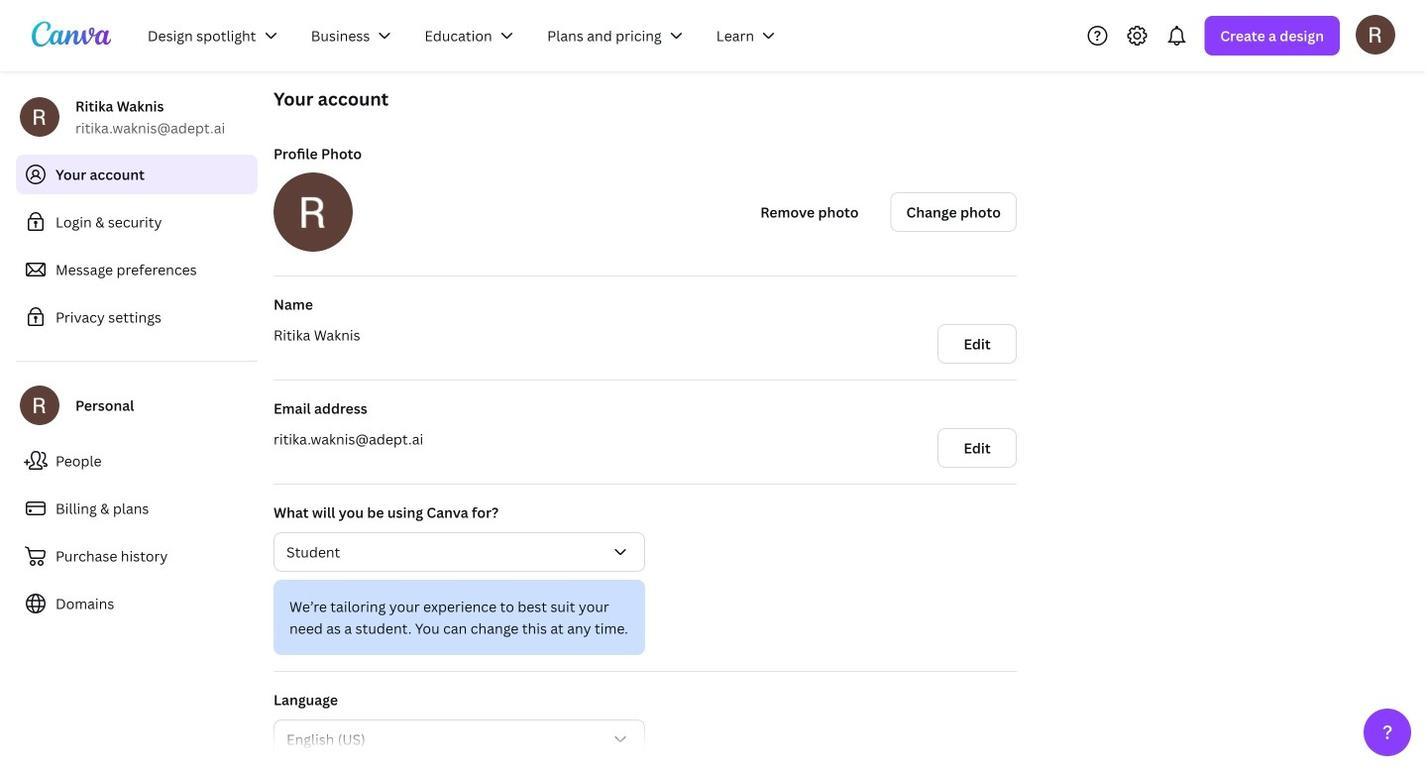 Task type: vqa. For each thing, say whether or not it's contained in the screenshot.
top level navigation ELEMENT
yes



Task type: describe. For each thing, give the bounding box(es) containing it.
top level navigation element
[[135, 16, 796, 56]]



Task type: locate. For each thing, give the bounding box(es) containing it.
ritika waknis image
[[1356, 15, 1396, 54]]

None button
[[274, 532, 645, 572]]

Language: English (US) button
[[274, 720, 645, 759]]



